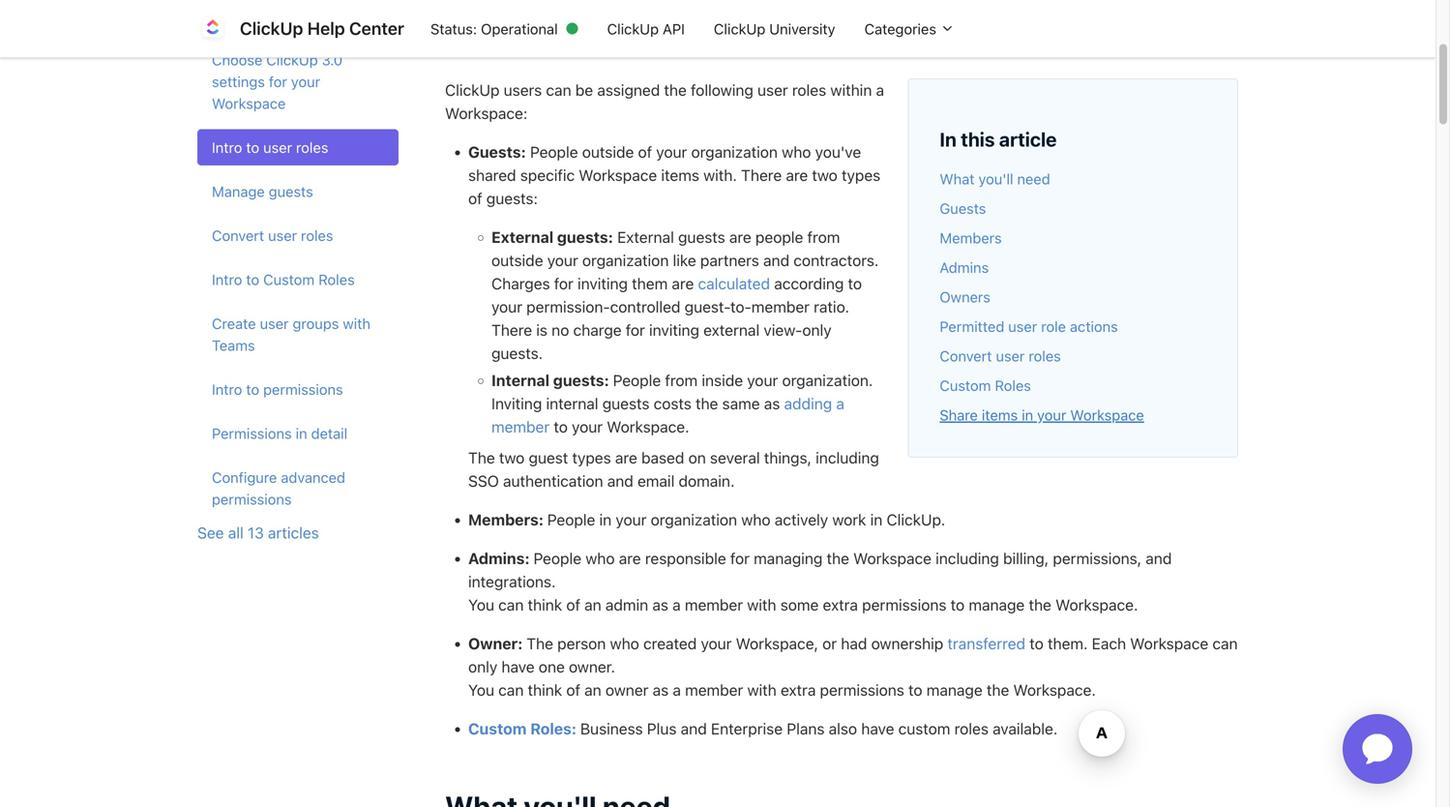 Task type: locate. For each thing, give the bounding box(es) containing it.
permitted user role actions link
[[940, 318, 1119, 335]]

1 vertical spatial as
[[653, 596, 669, 614]]

the inside clickup users can be assigned the following user roles within a workspace:
[[664, 81, 687, 99]]

internal
[[546, 394, 599, 413]]

types down you've
[[842, 166, 881, 184]]

categories button
[[850, 10, 970, 47]]

guests: for internal
[[553, 371, 610, 390]]

from up costs at the left of the page
[[665, 371, 698, 390]]

intro to guests
[[212, 7, 308, 24]]

1 vertical spatial from
[[665, 371, 698, 390]]

user right the create
[[260, 315, 289, 332]]

outside down assigned
[[582, 143, 634, 161]]

clickup inside choose clickup 3.0 settings for your workspace
[[266, 51, 318, 68]]

with inside to them. each workspace can only have one owner. you can think of an owner as a member with extra permissions to manage the workspace.
[[748, 681, 777, 699]]

configure
[[212, 469, 277, 486]]

groups
[[293, 315, 339, 332]]

permissions inside configure advanced permissions
[[212, 491, 292, 508]]

0 vertical spatial manage
[[969, 596, 1025, 614]]

2 vertical spatial organization
[[651, 511, 738, 529]]

1 horizontal spatial from
[[808, 228, 840, 246]]

intro for intro to guests
[[212, 7, 242, 24]]

think down "integrations."
[[528, 596, 563, 614]]

0 vertical spatial there
[[741, 166, 782, 184]]

the left following
[[664, 81, 687, 99]]

1 vertical spatial inviting
[[650, 321, 700, 339]]

1 vertical spatial with
[[747, 596, 777, 614]]

several
[[710, 449, 760, 467]]

0 vertical spatial extra
[[823, 596, 858, 614]]

have right also on the bottom right
[[862, 720, 895, 738]]

clickup for clickup api
[[607, 20, 659, 37]]

clickup.
[[887, 511, 946, 529]]

as
[[764, 394, 780, 413], [653, 596, 669, 614], [653, 681, 669, 699]]

guest
[[529, 449, 568, 467]]

as inside internal guests: people from inside your organization. inviting internal guests costs the same as
[[764, 394, 780, 413]]

costs
[[654, 394, 692, 413]]

custom for custom roles: business plus and enterprise plans also have custom roles available.
[[468, 720, 527, 738]]

clickup help help center home page image
[[197, 13, 228, 44]]

0 horizontal spatial convert user roles
[[212, 227, 333, 244]]

1 horizontal spatial custom
[[468, 720, 527, 738]]

0 horizontal spatial including
[[816, 449, 880, 467]]

to up transferred 'link'
[[951, 596, 965, 614]]

clickup university link
[[700, 10, 850, 47]]

custom left the "roles:"
[[468, 720, 527, 738]]

who left you've
[[782, 143, 812, 161]]

what
[[940, 170, 975, 187]]

1 vertical spatial convert
[[940, 348, 993, 364]]

1 horizontal spatial outside
[[582, 143, 634, 161]]

from
[[808, 228, 840, 246], [665, 371, 698, 390]]

types inside the two guest types are based on several things, including sso authentication and email domain.
[[573, 449, 611, 467]]

1 horizontal spatial convert user roles link
[[940, 348, 1062, 364]]

to down contractors.
[[848, 274, 862, 293]]

1 vertical spatial manage
[[927, 681, 983, 699]]

convert user roles for convert user roles link to the top
[[212, 227, 333, 244]]

guests: inside internal guests: people from inside your organization. inviting internal guests costs the same as
[[553, 371, 610, 390]]

extra inside to them. each workspace can only have one owner. you can think of an owner as a member with extra permissions to manage the workspace.
[[781, 681, 816, 699]]

organization up responsible
[[651, 511, 738, 529]]

with up custom roles: business plus and enterprise plans also have custom roles available.
[[748, 681, 777, 699]]

the up available.
[[987, 681, 1010, 699]]

a down the organization.
[[837, 394, 845, 413]]

0 vertical spatial from
[[808, 228, 840, 246]]

types down to your workspace.
[[573, 449, 611, 467]]

organization for with.
[[692, 143, 778, 161]]

0 horizontal spatial custom
[[263, 271, 315, 288]]

inviting up permission-
[[578, 274, 628, 293]]

0 vertical spatial an
[[585, 596, 602, 614]]

0 horizontal spatial convert user roles link
[[197, 217, 399, 254]]

1 vertical spatial think
[[528, 681, 563, 699]]

roles inside clickup users can be assigned the following user roles within a workspace:
[[793, 81, 827, 99]]

are
[[786, 166, 808, 184], [730, 228, 752, 246], [672, 274, 694, 293], [615, 449, 638, 467], [619, 549, 641, 568]]

are up the eople on the top right of the page
[[786, 166, 808, 184]]

your inside people outside of your organization who you've shared specific workspace items with. there are two types of guests:
[[657, 143, 688, 161]]

an down owner. at the left bottom of page
[[585, 681, 602, 699]]

to them. each workspace can only have one owner. you can think of an owner as a member with extra permissions to manage the workspace.
[[468, 634, 1238, 699]]

member up view-
[[752, 298, 810, 316]]

1 vertical spatial outside
[[492, 251, 544, 270]]

people who are responsible for managing the workspace including billing, permissions, and integrations. you can think of an admin as a member with some extra permissions to manage the workspace.
[[468, 549, 1172, 614]]

0 vertical spatial outside
[[582, 143, 634, 161]]

0 horizontal spatial extra
[[781, 681, 816, 699]]

1 vertical spatial organization
[[583, 251, 669, 270]]

role
[[1042, 318, 1067, 335]]

clickup for clickup help center
[[240, 18, 303, 39]]

convert user roles up custom roles
[[940, 348, 1062, 364]]

1 vertical spatial convert user roles
[[940, 348, 1062, 364]]

workspace down settings
[[212, 95, 286, 112]]

of down clickup users can be assigned the following user roles within a workspace:
[[638, 143, 652, 161]]

3 intro from the top
[[212, 271, 242, 288]]

0 vertical spatial inviting
[[578, 274, 628, 293]]

0 vertical spatial only
[[803, 321, 832, 339]]

roles up share items in your workspace
[[995, 377, 1032, 394]]

0 vertical spatial convert user roles link
[[197, 217, 399, 254]]

guests: inside people outside of your organization who you've shared specific workspace items with. there are two types of guests:
[[487, 189, 538, 208]]

permissions up permissions in detail link
[[263, 381, 343, 398]]

intro for intro to permissions
[[212, 381, 242, 398]]

for inside according to your permission-controlled guest-to-member ratio. there is no charge for inviting external view-only guests.
[[626, 321, 645, 339]]

0 vertical spatial types
[[842, 166, 881, 184]]

of down owner. at the left bottom of page
[[567, 681, 581, 699]]

1 horizontal spatial two
[[812, 166, 838, 184]]

workspace. down costs at the left of the page
[[607, 418, 690, 436]]

create
[[212, 315, 256, 332]]

1 vertical spatial an
[[585, 681, 602, 699]]

the down inside
[[696, 394, 719, 413]]

0 vertical spatial custom
[[263, 271, 315, 288]]

clickup help center link
[[197, 13, 416, 44]]

0 horizontal spatial roles
[[319, 271, 355, 288]]

1 horizontal spatial only
[[803, 321, 832, 339]]

choose clickup 3.0 settings for your workspace
[[212, 51, 343, 112]]

member down the inviting
[[492, 418, 550, 436]]

0 vertical spatial as
[[764, 394, 780, 413]]

the up them.
[[1029, 596, 1052, 614]]

to inside the people who are responsible for managing the workspace including billing, permissions, and integrations. you can think of an admin as a member with some extra permissions to manage the workspace.
[[951, 596, 965, 614]]

1 vertical spatial you
[[468, 681, 495, 699]]

1 horizontal spatial convert user roles
[[940, 348, 1062, 364]]

users
[[504, 81, 542, 99]]

custom
[[263, 271, 315, 288], [940, 377, 992, 394], [468, 720, 527, 738]]

0 horizontal spatial convert
[[212, 227, 264, 244]]

in
[[1022, 407, 1034, 423], [296, 425, 307, 442], [600, 511, 612, 529], [871, 511, 883, 529]]

1 vertical spatial workspace.
[[1056, 596, 1139, 614]]

1 vertical spatial roles
[[995, 377, 1032, 394]]

0 horizontal spatial there
[[492, 321, 532, 339]]

clickup
[[240, 18, 303, 39], [607, 20, 659, 37], [714, 20, 766, 37], [266, 51, 318, 68], [445, 81, 500, 99]]

manage up custom
[[927, 681, 983, 699]]

of inside the people who are responsible for managing the workspace including billing, permissions, and integrations. you can think of an admin as a member with some extra permissions to manage the workspace.
[[567, 596, 581, 614]]

manage up transferred
[[969, 596, 1025, 614]]

0 vertical spatial with
[[343, 315, 371, 332]]

a right within on the right
[[876, 81, 885, 99]]

1 you from the top
[[468, 596, 495, 614]]

member up the owner: the person who created your workspace, or had ownership transferred
[[685, 596, 743, 614]]

you down owner:
[[468, 681, 495, 699]]

1 think from the top
[[528, 596, 563, 614]]

0 vertical spatial including
[[816, 449, 880, 467]]

0 vertical spatial you
[[468, 596, 495, 614]]

have down owner:
[[502, 658, 535, 676]]

workspace,
[[736, 634, 819, 653]]

person
[[558, 634, 606, 653]]

2 vertical spatial workspace.
[[1014, 681, 1096, 699]]

0 horizontal spatial items
[[661, 166, 700, 184]]

think down one at the left
[[528, 681, 563, 699]]

two down you've
[[812, 166, 838, 184]]

your right created
[[701, 634, 732, 653]]

can inside clickup users can be assigned the following user roles within a workspace:
[[546, 81, 572, 99]]

clickup up workspace:
[[445, 81, 500, 99]]

the
[[664, 81, 687, 99], [696, 394, 719, 413], [827, 549, 850, 568], [1029, 596, 1052, 614], [987, 681, 1010, 699]]

roles down role
[[1029, 348, 1062, 364]]

workspace. inside the people who are responsible for managing the workspace including billing, permissions, and integrations. you can think of an admin as a member with some extra permissions to manage the workspace.
[[1056, 596, 1139, 614]]

inviting
[[578, 274, 628, 293], [650, 321, 700, 339]]

only inside to them. each workspace can only have one owner. you can think of an owner as a member with extra permissions to manage the workspace.
[[468, 658, 498, 676]]

intro up choose
[[212, 7, 242, 24]]

according to your permission-controlled guest-to-member ratio. there is no charge for inviting external view-only guests.
[[492, 274, 862, 363]]

configure advanced permissions link
[[197, 459, 399, 517]]

1 vertical spatial two
[[499, 449, 525, 467]]

clickup for clickup university
[[714, 20, 766, 37]]

guests link
[[940, 200, 987, 217]]

responsible
[[645, 549, 727, 568]]

an inside to them. each workspace can only have one owner. you can think of an owner as a member with extra permissions to manage the workspace.
[[585, 681, 602, 699]]

1 an from the top
[[585, 596, 602, 614]]

1 vertical spatial types
[[573, 449, 611, 467]]

0 horizontal spatial the
[[468, 449, 495, 467]]

1 vertical spatial only
[[468, 658, 498, 676]]

only down ratio.
[[803, 321, 832, 339]]

plus
[[647, 720, 677, 738]]

workspace right each at the right of page
[[1131, 634, 1209, 653]]

1 horizontal spatial types
[[842, 166, 881, 184]]

calculated link
[[698, 274, 770, 293]]

manage guests
[[212, 183, 313, 200]]

2 vertical spatial guests:
[[553, 371, 610, 390]]

see all 13 articles link
[[197, 524, 319, 542]]

roles
[[793, 81, 827, 99], [296, 139, 329, 156], [301, 227, 333, 244], [1029, 348, 1062, 364], [955, 720, 989, 738]]

an left the admin
[[585, 596, 602, 614]]

member up enterprise at bottom
[[685, 681, 744, 699]]

you've
[[816, 143, 862, 161]]

calculated
[[698, 274, 770, 293]]

0 vertical spatial think
[[528, 596, 563, 614]]

0 horizontal spatial types
[[573, 449, 611, 467]]

1 horizontal spatial the
[[527, 634, 554, 653]]

as right the admin
[[653, 596, 669, 614]]

permissions inside the people who are responsible for managing the workspace including billing, permissions, and integrations. you can think of an admin as a member with some extra permissions to manage the workspace.
[[863, 596, 947, 614]]

items
[[661, 166, 700, 184], [982, 407, 1018, 423]]

organization inside people outside of your organization who you've shared specific workspace items with. there are two types of guests:
[[692, 143, 778, 161]]

1 horizontal spatial have
[[862, 720, 895, 738]]

people up "integrations."
[[534, 549, 582, 568]]

two inside the two guest types are based on several things, including sso authentication and email domain.
[[499, 449, 525, 467]]

types
[[842, 166, 881, 184], [573, 449, 611, 467]]

you down "integrations."
[[468, 596, 495, 614]]

your
[[291, 73, 320, 90], [657, 143, 688, 161], [548, 251, 579, 270], [492, 298, 523, 316], [747, 371, 778, 390], [1038, 407, 1067, 423], [572, 418, 603, 436], [616, 511, 647, 529], [701, 634, 732, 653]]

1 vertical spatial including
[[936, 549, 1000, 568]]

1 vertical spatial extra
[[781, 681, 816, 699]]

convert down manage
[[212, 227, 264, 244]]

of inside to them. each workspace can only have one owner. you can think of an owner as a member with extra permissions to manage the workspace.
[[567, 681, 581, 699]]

are inside eople from outside your organization like partners and contractors. charges for inviting them are calculated
[[672, 274, 694, 293]]

1 horizontal spatial including
[[936, 549, 1000, 568]]

the inside internal guests: people from inside your organization. inviting internal guests costs the same as
[[696, 394, 719, 413]]

0 vertical spatial guests:
[[487, 189, 538, 208]]

0 vertical spatial two
[[812, 166, 838, 184]]

intro up manage
[[212, 139, 242, 156]]

who down the admin
[[610, 634, 640, 653]]

people down authentication in the bottom left of the page
[[548, 511, 596, 529]]

have
[[502, 658, 535, 676], [862, 720, 895, 738]]

plans
[[787, 720, 825, 738]]

clickup left university
[[714, 20, 766, 37]]

who inside the people who are responsible for managing the workspace including billing, permissions, and integrations. you can think of an admin as a member with some extra permissions to manage the workspace.
[[586, 549, 615, 568]]

an
[[585, 596, 602, 614], [585, 681, 602, 699]]

4 intro from the top
[[212, 381, 242, 398]]

intro
[[212, 7, 242, 24], [212, 139, 242, 156], [212, 271, 242, 288], [212, 381, 242, 398]]

of up person
[[567, 596, 581, 614]]

owner.
[[569, 658, 616, 676]]

member inside adding a member
[[492, 418, 550, 436]]

clickup inside clickup api link
[[607, 20, 659, 37]]

including inside the people who are responsible for managing the workspace including billing, permissions, and integrations. you can think of an admin as a member with some extra permissions to manage the workspace.
[[936, 549, 1000, 568]]

intro to custom roles link
[[197, 261, 399, 298]]

user left role
[[1009, 318, 1038, 335]]

manage inside the people who are responsible for managing the workspace including billing, permissions, and integrations. you can think of an admin as a member with some extra permissions to manage the workspace.
[[969, 596, 1025, 614]]

articles
[[268, 524, 319, 542]]

are down to your workspace.
[[615, 449, 638, 467]]

custom up share
[[940, 377, 992, 394]]

are up the admin
[[619, 549, 641, 568]]

1 intro from the top
[[212, 7, 242, 24]]

think
[[528, 596, 563, 614], [528, 681, 563, 699]]

0 vertical spatial items
[[661, 166, 700, 184]]

the two guest types are based on several things, including sso authentication and email domain.
[[468, 449, 880, 490]]

clickup down clickup help center link
[[266, 51, 318, 68]]

including left billing,
[[936, 549, 1000, 568]]

convert user roles link down manage guests link
[[197, 217, 399, 254]]

clickup up choose
[[240, 18, 303, 39]]

are down like
[[672, 274, 694, 293]]

be
[[576, 81, 593, 99]]

actively
[[775, 511, 829, 529]]

1 horizontal spatial items
[[982, 407, 1018, 423]]

0 horizontal spatial two
[[499, 449, 525, 467]]

them.
[[1048, 634, 1088, 653]]

only inside according to your permission-controlled guest-to-member ratio. there is no charge for inviting external view-only guests.
[[803, 321, 832, 339]]

there inside according to your permission-controlled guest-to-member ratio. there is no charge for inviting external view-only guests.
[[492, 321, 532, 339]]

from inside internal guests: people from inside your organization. inviting internal guests costs the same as
[[665, 371, 698, 390]]

user inside clickup users can be assigned the following user roles within a workspace:
[[758, 81, 789, 99]]

2 think from the top
[[528, 681, 563, 699]]

can
[[546, 81, 572, 99], [499, 596, 524, 614], [1213, 634, 1238, 653], [499, 681, 524, 699]]

clickup inside clickup users can be assigned the following user roles within a workspace:
[[445, 81, 500, 99]]

your down charges
[[492, 298, 523, 316]]

member inside to them. each workspace can only have one owner. you can think of an owner as a member with extra permissions to manage the workspace.
[[685, 681, 744, 699]]

organization inside eople from outside your organization like partners and contractors. charges for inviting them are calculated
[[583, 251, 669, 270]]

workspace inside the people who are responsible for managing the workspace including billing, permissions, and integrations. you can think of an admin as a member with some extra permissions to manage the workspace.
[[854, 549, 932, 568]]

also
[[829, 720, 858, 738]]

guests: down the shared
[[487, 189, 538, 208]]

admins:
[[468, 549, 534, 568]]

permissions
[[263, 381, 343, 398], [212, 491, 292, 508], [863, 596, 947, 614], [820, 681, 905, 699]]

create user groups with teams link
[[197, 305, 399, 363]]

intro to permissions link
[[197, 371, 399, 408]]

1 vertical spatial there
[[492, 321, 532, 339]]

external
[[492, 228, 554, 246]]

0 horizontal spatial outside
[[492, 251, 544, 270]]

are inside the two guest types are based on several things, including sso authentication and email domain.
[[615, 449, 638, 467]]

two left guest
[[499, 449, 525, 467]]

clickup inside clickup help center link
[[240, 18, 303, 39]]

1 horizontal spatial there
[[741, 166, 782, 184]]

0 horizontal spatial from
[[665, 371, 698, 390]]

and down the eople on the top right of the page
[[764, 251, 790, 270]]

for inside choose clickup 3.0 settings for your workspace
[[269, 73, 287, 90]]

2 an from the top
[[585, 681, 602, 699]]

roles left within on the right
[[793, 81, 827, 99]]

workspace. inside to them. each workspace can only have one owner. you can think of an owner as a member with extra permissions to manage the workspace.
[[1014, 681, 1096, 699]]

following
[[691, 81, 754, 99]]

application
[[1320, 691, 1436, 807]]

convert user roles link up custom roles
[[940, 348, 1062, 364]]

permissions up ownership
[[863, 596, 947, 614]]

there up guests.
[[492, 321, 532, 339]]

your down external
[[548, 251, 579, 270]]

clickup inside clickup university link
[[714, 20, 766, 37]]

1 horizontal spatial inviting
[[650, 321, 700, 339]]

convert down 'permitted'
[[940, 348, 993, 364]]

guests
[[263, 7, 308, 24], [269, 183, 313, 200], [679, 228, 726, 246], [603, 394, 650, 413]]

like
[[673, 251, 697, 270]]

people up costs at the left of the page
[[613, 371, 661, 390]]

0 horizontal spatial inviting
[[578, 274, 628, 293]]

you inside to them. each workspace can only have one owner. you can think of an owner as a member with extra permissions to manage the workspace.
[[468, 681, 495, 699]]

with right groups
[[343, 315, 371, 332]]

a
[[876, 81, 885, 99], [837, 394, 845, 413], [673, 596, 681, 614], [673, 681, 681, 699]]

types inside people outside of your organization who you've shared specific workspace items with. there are two types of guests:
[[842, 166, 881, 184]]

the inside the two guest types are based on several things, including sso authentication and email domain.
[[468, 449, 495, 467]]

inside
[[702, 371, 743, 390]]

adding a member link
[[492, 394, 845, 436]]

and inside the people who are responsible for managing the workspace including billing, permissions, and integrations. you can think of an admin as a member with some extra permissions to manage the workspace.
[[1146, 549, 1172, 568]]

0 vertical spatial the
[[468, 449, 495, 467]]

2 horizontal spatial custom
[[940, 377, 992, 394]]

a inside clickup users can be assigned the following user roles within a workspace:
[[876, 81, 885, 99]]

including right things,
[[816, 449, 880, 467]]

owner:
[[468, 634, 523, 653]]

your down clickup help center link
[[291, 73, 320, 90]]

2 vertical spatial with
[[748, 681, 777, 699]]

guests inside internal guests: people from inside your organization. inviting internal guests costs the same as
[[603, 394, 650, 413]]

and inside eople from outside your organization like partners and contractors. charges for inviting them are calculated
[[764, 251, 790, 270]]

with inside the people who are responsible for managing the workspace including billing, permissions, and integrations. you can think of an admin as a member with some extra permissions to manage the workspace.
[[747, 596, 777, 614]]

outside inside eople from outside your organization like partners and contractors. charges for inviting them are calculated
[[492, 251, 544, 270]]

2 vertical spatial custom
[[468, 720, 527, 738]]

including inside the two guest types are based on several things, including sso authentication and email domain.
[[816, 449, 880, 467]]

admins
[[940, 259, 989, 276]]

1 vertical spatial custom
[[940, 377, 992, 394]]

and inside the two guest types are based on several things, including sso authentication and email domain.
[[608, 472, 634, 490]]

according
[[775, 274, 844, 293]]

controlled
[[610, 298, 681, 316]]

there inside people outside of your organization who you've shared specific workspace items with. there are two types of guests:
[[741, 166, 782, 184]]

2 you from the top
[[468, 681, 495, 699]]

guests: up the "internal"
[[553, 371, 610, 390]]

convert user roles
[[212, 227, 333, 244], [940, 348, 1062, 364]]

0 vertical spatial convert user roles
[[212, 227, 333, 244]]

1 horizontal spatial roles
[[995, 377, 1032, 394]]

for left managing at the bottom
[[731, 549, 750, 568]]

api
[[663, 20, 685, 37]]

p
[[756, 228, 765, 246]]

as right owner
[[653, 681, 669, 699]]

0 vertical spatial convert
[[212, 227, 264, 244]]

internal guests: people from inside your organization. inviting internal guests costs the same as
[[492, 371, 877, 413]]

2 intro from the top
[[212, 139, 242, 156]]

workspace up e
[[579, 166, 657, 184]]

organization for inviting
[[583, 251, 669, 270]]

1 horizontal spatial extra
[[823, 596, 858, 614]]

integrations.
[[468, 573, 556, 591]]

organization up with.
[[692, 143, 778, 161]]

intro up the create
[[212, 271, 242, 288]]

center
[[349, 18, 405, 39]]

for
[[269, 73, 287, 90], [554, 274, 574, 293], [626, 321, 645, 339], [731, 549, 750, 568]]

with left some
[[747, 596, 777, 614]]

1 horizontal spatial convert
[[940, 348, 993, 364]]

a up plus
[[673, 681, 681, 699]]

as inside to them. each workspace can only have one owner. you can think of an owner as a member with extra permissions to manage the workspace.
[[653, 681, 669, 699]]

0 vertical spatial have
[[502, 658, 535, 676]]

for up permission-
[[554, 274, 574, 293]]

for down the controlled
[[626, 321, 645, 339]]

and left email on the left bottom
[[608, 472, 634, 490]]

0 horizontal spatial only
[[468, 658, 498, 676]]

1 vertical spatial guests:
[[557, 228, 614, 246]]

from up contractors.
[[808, 228, 840, 246]]

permission-
[[527, 298, 610, 316]]

for right settings
[[269, 73, 287, 90]]

have inside to them. each workspace can only have one owner. you can think of an owner as a member with extra permissions to manage the workspace.
[[502, 658, 535, 676]]

inviting down the controlled
[[650, 321, 700, 339]]

there right with.
[[741, 166, 782, 184]]

shared
[[468, 166, 516, 184]]

2 vertical spatial as
[[653, 681, 669, 699]]

0 vertical spatial organization
[[692, 143, 778, 161]]

manage inside to them. each workspace can only have one owner. you can think of an owner as a member with extra permissions to manage the workspace.
[[927, 681, 983, 699]]

the inside to them. each workspace can only have one owner. you can think of an owner as a member with extra permissions to manage the workspace.
[[987, 681, 1010, 699]]

0 horizontal spatial have
[[502, 658, 535, 676]]



Task type: describe. For each thing, give the bounding box(es) containing it.
see all 13 articles
[[197, 524, 319, 542]]

permissions,
[[1053, 549, 1142, 568]]

status: operational
[[431, 20, 558, 37]]

transferred
[[948, 634, 1026, 653]]

clickup for clickup users can be assigned the following user roles within a workspace:
[[445, 81, 500, 99]]

clickup university
[[714, 20, 836, 37]]

internal
[[492, 371, 550, 390]]

in down authentication in the bottom left of the page
[[600, 511, 612, 529]]

for inside the people who are responsible for managing the workspace including billing, permissions, and integrations. you can think of an admin as a member with some extra permissions to manage the workspace.
[[731, 549, 750, 568]]

user up intro to custom roles on the left of page
[[268, 227, 297, 244]]

in left "detail"
[[296, 425, 307, 442]]

your inside according to your permission-controlled guest-to-member ratio. there is no charge for inviting external view-only guests.
[[492, 298, 523, 316]]

people inside the people who are responsible for managing the workspace including billing, permissions, and integrations. you can think of an admin as a member with some extra permissions to manage the workspace.
[[534, 549, 582, 568]]

permitted user role actions
[[940, 318, 1119, 335]]

actions
[[1070, 318, 1119, 335]]

intro to custom roles
[[212, 271, 355, 288]]

are left p
[[730, 228, 752, 246]]

create user groups with teams
[[212, 315, 371, 354]]

share items in your workspace
[[940, 407, 1145, 423]]

see
[[197, 524, 224, 542]]

clickup api link
[[593, 10, 700, 47]]

your inside choose clickup 3.0 settings for your workspace
[[291, 73, 320, 90]]

with inside create user groups with teams
[[343, 315, 371, 332]]

in this article
[[940, 128, 1057, 151]]

permitted
[[940, 318, 1005, 335]]

1 vertical spatial have
[[862, 720, 895, 738]]

adding a member
[[492, 394, 845, 436]]

you inside the people who are responsible for managing the workspace including billing, permissions, and integrations. you can think of an admin as a member with some extra permissions to manage the workspace.
[[468, 596, 495, 614]]

view-
[[764, 321, 803, 339]]

a inside to them. each workspace can only have one owner. you can think of an owner as a member with extra permissions to manage the workspace.
[[673, 681, 681, 699]]

members link
[[940, 229, 1002, 246]]

clickup users can be assigned the following user roles within a workspace:
[[445, 81, 885, 122]]

1 vertical spatial items
[[982, 407, 1018, 423]]

categories
[[865, 20, 941, 37]]

outside inside people outside of your organization who you've shared specific workspace items with. there are two types of guests:
[[582, 143, 634, 161]]

inviting
[[492, 394, 542, 413]]

eople
[[765, 228, 804, 246]]

advanced
[[281, 469, 346, 486]]

external
[[704, 321, 760, 339]]

permissions in detail link
[[197, 415, 399, 452]]

member inside the people who are responsible for managing the workspace including billing, permissions, and integrations. you can think of an admin as a member with some extra permissions to manage the workspace.
[[685, 596, 743, 614]]

clickup api
[[607, 20, 685, 37]]

domain.
[[679, 472, 735, 490]]

roles right custom
[[955, 720, 989, 738]]

configure advanced permissions
[[212, 469, 346, 508]]

intro to user roles
[[212, 139, 329, 156]]

email
[[638, 472, 675, 490]]

based
[[642, 449, 685, 467]]

think inside to them. each workspace can only have one owner. you can think of an owner as a member with extra permissions to manage the workspace.
[[528, 681, 563, 699]]

two inside people outside of your organization who you've shared specific workspace items with. there are two types of guests:
[[812, 166, 838, 184]]

is
[[537, 321, 548, 339]]

on
[[689, 449, 706, 467]]

roles:
[[531, 720, 577, 738]]

detail
[[311, 425, 348, 442]]

what you'll need
[[940, 170, 1051, 187]]

your inside eople from outside your organization like partners and contractors. charges for inviting them are calculated
[[548, 251, 579, 270]]

to up custom
[[909, 681, 923, 699]]

workspace:
[[445, 104, 528, 122]]

specific
[[520, 166, 575, 184]]

to your workspace.
[[550, 418, 690, 436]]

custom for custom roles
[[940, 377, 992, 394]]

member inside according to your permission-controlled guest-to-member ratio. there is no charge for inviting external view-only guests.
[[752, 298, 810, 316]]

article
[[1000, 128, 1057, 151]]

charges
[[492, 274, 550, 293]]

university
[[770, 20, 836, 37]]

people inside people outside of your organization who you've shared specific workspace items with. there are two types of guests:
[[530, 143, 578, 161]]

guest-
[[685, 298, 731, 316]]

people inside internal guests: people from inside your organization. inviting internal guests costs the same as
[[613, 371, 661, 390]]

to up manage guests
[[246, 139, 260, 156]]

convert user roles for convert user roles link to the bottom
[[940, 348, 1062, 364]]

adding
[[785, 394, 833, 413]]

intro for intro to user roles
[[212, 139, 242, 156]]

workspace inside people outside of your organization who you've shared specific workspace items with. there are two types of guests:
[[579, 166, 657, 184]]

user down permitted user role actions
[[996, 348, 1025, 364]]

manage
[[212, 183, 265, 200]]

admin
[[606, 596, 649, 614]]

to down the "internal"
[[554, 418, 568, 436]]

roles up manage guests link
[[296, 139, 329, 156]]

what you'll need link
[[940, 170, 1051, 187]]

custom
[[899, 720, 951, 738]]

share
[[940, 407, 978, 423]]

workspace down actions
[[1071, 407, 1145, 423]]

ratio.
[[814, 298, 850, 316]]

0 vertical spatial workspace.
[[607, 418, 690, 436]]

0 vertical spatial roles
[[319, 271, 355, 288]]

user inside create user groups with teams
[[260, 315, 289, 332]]

items inside people outside of your organization who you've shared specific workspace items with. there are two types of guests:
[[661, 166, 700, 184]]

need
[[1018, 170, 1051, 187]]

to inside according to your permission-controlled guest-to-member ratio. there is no charge for inviting external view-only guests.
[[848, 274, 862, 293]]

a inside adding a member
[[837, 394, 845, 413]]

with.
[[704, 166, 737, 184]]

created
[[644, 634, 697, 653]]

one
[[539, 658, 565, 676]]

manage guests link
[[197, 173, 399, 210]]

your down the "internal"
[[572, 418, 603, 436]]

to up the create
[[246, 271, 260, 288]]

owners
[[940, 288, 991, 305]]

members: people in your organization who actively work in clickup.
[[468, 511, 946, 529]]

operational
[[481, 20, 558, 37]]

xternal
[[627, 228, 674, 246]]

in right work
[[871, 511, 883, 529]]

are inside the people who are responsible for managing the workspace including billing, permissions, and integrations. you can think of an admin as a member with some extra permissions to manage the workspace.
[[619, 549, 641, 568]]

managing
[[754, 549, 823, 568]]

authentication
[[503, 472, 604, 490]]

sso
[[468, 472, 499, 490]]

can inside the people who are responsible for managing the workspace including billing, permissions, and integrations. you can think of an admin as a member with some extra permissions to manage the workspace.
[[499, 596, 524, 614]]

to left them.
[[1030, 634, 1044, 653]]

who inside people outside of your organization who you've shared specific workspace items with. there are two types of guests:
[[782, 143, 812, 161]]

who left actively
[[742, 511, 771, 529]]

guests: for external
[[557, 228, 614, 246]]

an inside the people who are responsible for managing the workspace including billing, permissions, and integrations. you can think of an admin as a member with some extra permissions to manage the workspace.
[[585, 596, 602, 614]]

think inside the people who are responsible for managing the workspace including billing, permissions, and integrations. you can think of an admin as a member with some extra permissions to manage the workspace.
[[528, 596, 563, 614]]

for inside eople from outside your organization like partners and contractors. charges for inviting them are calculated
[[554, 274, 574, 293]]

workspace inside choose clickup 3.0 settings for your workspace
[[212, 95, 286, 112]]

1 vertical spatial the
[[527, 634, 554, 653]]

transferred link
[[948, 634, 1026, 653]]

workspace inside to them. each workspace can only have one owner. you can think of an owner as a member with extra permissions to manage the workspace.
[[1131, 634, 1209, 653]]

a inside the people who are responsible for managing the workspace including billing, permissions, and integrations. you can think of an admin as a member with some extra permissions to manage the workspace.
[[673, 596, 681, 614]]

as inside the people who are responsible for managing the workspace including billing, permissions, and integrations. you can think of an admin as a member with some extra permissions to manage the workspace.
[[653, 596, 669, 614]]

inviting inside according to your permission-controlled guest-to-member ratio. there is no charge for inviting external view-only guests.
[[650, 321, 700, 339]]

teams
[[212, 337, 255, 354]]

you'll
[[979, 170, 1014, 187]]

no
[[552, 321, 569, 339]]

and right plus
[[681, 720, 707, 738]]

to right clickup help help center home page image on the left top of page
[[246, 7, 260, 24]]

people outside of your organization who you've shared specific workspace items with. there are two types of guests:
[[468, 143, 881, 208]]

eople from outside your organization like partners and contractors. charges for inviting them are calculated
[[492, 228, 879, 293]]

inviting inside eople from outside your organization like partners and contractors. charges for inviting them are calculated
[[578, 274, 628, 293]]

are inside people outside of your organization who you've shared specific workspace items with. there are two types of guests:
[[786, 166, 808, 184]]

settings
[[212, 73, 265, 90]]

your down email on the left bottom
[[616, 511, 647, 529]]

permissions in detail
[[212, 425, 348, 442]]

or
[[823, 634, 837, 653]]

permissions
[[212, 425, 292, 442]]

intro for intro to custom roles
[[212, 271, 242, 288]]

your down role
[[1038, 407, 1067, 423]]

members:
[[468, 511, 544, 529]]

in down custom roles
[[1022, 407, 1034, 423]]

the down work
[[827, 549, 850, 568]]

roles down manage guests link
[[301, 227, 333, 244]]

within
[[831, 81, 872, 99]]

clickup help center
[[240, 18, 405, 39]]

extra inside the people who are responsible for managing the workspace including billing, permissions, and integrations. you can think of an admin as a member with some extra permissions to manage the workspace.
[[823, 596, 858, 614]]

of down the shared
[[468, 189, 483, 208]]

your inside internal guests: people from inside your organization. inviting internal guests costs the same as
[[747, 371, 778, 390]]

from inside eople from outside your organization like partners and contractors. charges for inviting them are calculated
[[808, 228, 840, 246]]

this
[[961, 128, 995, 151]]

user inside intro to user roles link
[[263, 139, 292, 156]]

custom roles link
[[940, 377, 1032, 394]]

to up permissions
[[246, 381, 260, 398]]

permissions inside to them. each workspace can only have one owner. you can think of an owner as a member with extra permissions to manage the workspace.
[[820, 681, 905, 699]]

1 vertical spatial convert user roles link
[[940, 348, 1062, 364]]



Task type: vqa. For each thing, say whether or not it's contained in the screenshot.
our inside the 'Join our platform experts in real- time to build your best workflow'
no



